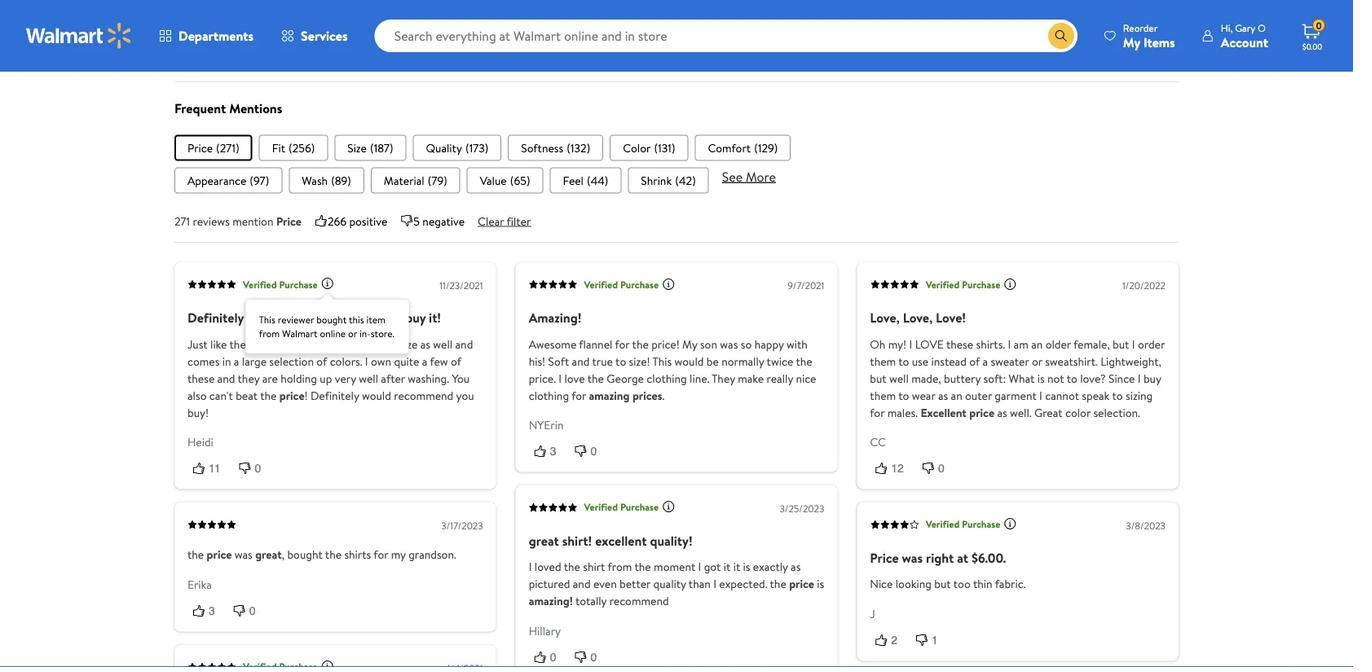 Task type: locate. For each thing, give the bounding box(es) containing it.
271 reviews mention price
[[174, 213, 302, 229]]

verified up flannel
[[584, 278, 618, 291]]

the left shirts
[[325, 547, 342, 563]]

as inside i loved the shirt from the moment i got it it is exactly as pictured and even better quality than i expected. the
[[791, 559, 801, 575]]

0 for just like the picture and so soft! it's true to size as well and comes in a large selection of colors. i own quite a few of these and they are holding up very well after washing. you also can't beat the
[[255, 462, 261, 475]]

Search search field
[[375, 20, 1078, 52]]

and up the selection
[[287, 336, 304, 352]]

0 button for love, love, love!
[[917, 460, 958, 477]]

1 horizontal spatial my
[[1123, 33, 1140, 51]]

list containing price
[[174, 135, 1179, 161]]

3 of from the left
[[969, 353, 980, 369]]

0 vertical spatial definitely
[[187, 309, 244, 327]]

to inside awesome flannel for the price! my son was so happy with his! soft and true to size! this would be normally twice the price. i love the george clothing line. they make really nice clothing for
[[616, 353, 626, 369]]

1 horizontal spatial would
[[362, 387, 391, 403]]

quality
[[426, 140, 462, 156]]

but up lightweight, at the bottom
[[1113, 336, 1129, 352]]

0 horizontal spatial well
[[359, 370, 378, 386]]

1 button
[[911, 632, 951, 649]]

see more
[[722, 167, 776, 185]]

is inside oh my!  i love these shirts.  i am an older female, but i order them to use instead of a sweater or sweatshirt.  lightweight, but well made, buttery soft:  what is not to love?  since i buy them to wear as an outer garment i cannot speak to sizing for males.
[[1038, 370, 1045, 386]]

2 horizontal spatial but
[[1113, 336, 1129, 352]]

was left ,
[[235, 547, 253, 563]]

purchase
[[279, 278, 318, 291], [620, 278, 659, 291], [962, 278, 1000, 291], [620, 501, 659, 515], [962, 518, 1000, 532]]

0 horizontal spatial or
[[348, 327, 357, 341]]

list item up shrink
[[610, 135, 688, 161]]

these
[[946, 336, 973, 352], [187, 370, 215, 386]]

soft!
[[321, 336, 344, 352]]

verified purchase up "excellent"
[[584, 501, 659, 515]]

recommend down washing.
[[394, 387, 453, 403]]

reorder my items
[[1123, 21, 1175, 51]]

verified purchase up at
[[925, 518, 1000, 532]]

0 vertical spatial this
[[259, 313, 275, 327]]

1 horizontal spatial these
[[946, 336, 973, 352]]

clothing up .
[[647, 370, 687, 386]]

my!
[[888, 336, 907, 352]]

a inside oh my!  i love these shirts.  i am an older female, but i order them to use instead of a sweater or sweatshirt.  lightweight, but well made, buttery soft:  what is not to love?  since i buy them to wear as an outer garment i cannot speak to sizing for males.
[[983, 353, 988, 369]]

1 horizontal spatial or
[[1032, 353, 1042, 369]]

1 horizontal spatial great
[[529, 532, 559, 550]]

you down you
[[456, 387, 474, 403]]

prices
[[632, 387, 662, 403]]

my left son
[[682, 336, 697, 352]]

is up expected.
[[743, 559, 750, 575]]

1 horizontal spatial it
[[733, 559, 740, 575]]

them up males.
[[870, 387, 896, 403]]

list item up appearance
[[174, 135, 252, 161]]

0 for price
[[249, 605, 256, 618]]

definitely up like
[[187, 309, 244, 327]]

this inside this reviewer bought this item from walmart online or in-store.
[[259, 313, 275, 327]]

0 horizontal spatial price
[[187, 140, 213, 156]]

1 horizontal spatial 3 button
[[529, 443, 569, 460]]

write
[[188, 34, 216, 50]]

son
[[700, 336, 717, 352]]

1 it from the left
[[724, 559, 731, 575]]

1 vertical spatial is
[[743, 559, 750, 575]]

1 so from the left
[[307, 336, 318, 352]]

item
[[366, 313, 386, 327]]

purchase up the $6.00.
[[962, 518, 1000, 532]]

0 horizontal spatial 3 button
[[187, 603, 228, 619]]

1 vertical spatial buy
[[1144, 370, 1161, 386]]

reorder
[[1123, 21, 1158, 35]]

2 vertical spatial but
[[934, 577, 951, 592]]

3 for erika
[[209, 605, 215, 618]]

to up males.
[[899, 387, 909, 403]]

to inside just like the picture and so soft! it's true to size as well and comes in a large selection of colors. i own quite a few of these and they are holding up very well after washing. you also can't beat the
[[386, 336, 397, 352]]

of inside oh my!  i love these shirts.  i am an older female, but i order them to use instead of a sweater or sweatshirt.  lightweight, but well made, buttery soft:  what is not to love?  since i buy them to wear as an outer garment i cannot speak to sizing for males.
[[969, 353, 980, 369]]

a right write
[[218, 34, 224, 50]]

holding
[[281, 370, 317, 386]]

1 horizontal spatial love,
[[903, 309, 933, 327]]

they
[[712, 370, 735, 386]]

verified purchase up love!
[[925, 278, 1000, 291]]

verified up picture
[[243, 278, 277, 291]]

them down oh
[[870, 353, 896, 369]]

1 horizontal spatial of
[[451, 353, 461, 369]]

0 vertical spatial them
[[870, 353, 896, 369]]

is left nice on the right of page
[[817, 577, 824, 592]]

1 horizontal spatial buy
[[1144, 370, 1161, 386]]

make
[[738, 370, 764, 386]]

list item containing color
[[610, 135, 688, 161]]

males.
[[887, 405, 918, 420]]

0 vertical spatial or
[[348, 327, 357, 341]]

verified purchase information image for price was right at $6.00.
[[1003, 518, 1017, 531]]

verified purchase information image
[[321, 277, 334, 290], [662, 277, 675, 290], [662, 501, 675, 514]]

use
[[912, 353, 929, 369]]

you up store.
[[382, 309, 402, 327]]

list item up wash
[[259, 135, 328, 161]]

walmart
[[282, 327, 318, 341]]

more
[[746, 167, 776, 185]]

purchase up love!
[[962, 278, 1000, 291]]

was inside awesome flannel for the price! my son was so happy with his! soft and true to size! this would be normally twice the price. i love the george clothing line. they make really nice clothing for
[[720, 336, 738, 352]]

of right few
[[451, 353, 461, 369]]

price down "holding"
[[279, 387, 305, 403]]

11/23/2021
[[439, 279, 483, 293]]

shirts
[[344, 547, 371, 563]]

nice
[[870, 577, 893, 592]]

0 vertical spatial recommend
[[284, 309, 352, 327]]

material (79)
[[384, 172, 447, 188]]

mention
[[232, 213, 273, 229]]

verified purchase information image up definitely would recommend that you buy it!
[[321, 277, 334, 290]]

1 vertical spatial 3
[[209, 605, 215, 618]]

2 horizontal spatial recommend
[[609, 594, 669, 610]]

price inside price is amazing! totally recommend
[[789, 577, 814, 592]]

0 horizontal spatial great
[[255, 547, 282, 563]]

like
[[210, 336, 227, 352]]

i right than
[[713, 577, 717, 592]]

list item down (132)
[[550, 167, 621, 193]]

verified purchase for love, love, love!
[[925, 278, 1000, 291]]

0 vertical spatial 3 button
[[529, 443, 569, 460]]

great shirt! excellent quality!
[[529, 532, 693, 550]]

2 vertical spatial would
[[362, 387, 391, 403]]

1 horizontal spatial was
[[720, 336, 738, 352]]

of
[[317, 353, 327, 369], [451, 353, 461, 369], [969, 353, 980, 369]]

1 of from the left
[[317, 353, 327, 369]]

1 vertical spatial or
[[1032, 353, 1042, 369]]

2 vertical spatial price
[[870, 549, 899, 567]]

1 vertical spatial clothing
[[529, 387, 569, 403]]

for up size!
[[615, 336, 630, 352]]

0 horizontal spatial of
[[317, 353, 327, 369]]

11 button
[[187, 460, 234, 477]]

verified purchase up reviewer
[[243, 278, 318, 291]]

right
[[926, 549, 954, 567]]

2 so from the left
[[741, 336, 752, 352]]

0 vertical spatial buy
[[405, 309, 426, 327]]

love, up oh
[[870, 309, 900, 327]]

0 vertical spatial is
[[1038, 370, 1045, 386]]

i up lightweight, at the bottom
[[1132, 336, 1135, 352]]

0 vertical spatial true
[[363, 336, 384, 352]]

0 vertical spatial my
[[1123, 33, 1140, 51]]

price right expected.
[[789, 577, 814, 592]]

1 vertical spatial 3 button
[[187, 603, 228, 619]]

1 horizontal spatial true
[[592, 353, 613, 369]]

verified purchase
[[243, 278, 318, 291], [584, 278, 659, 291], [925, 278, 1000, 291], [584, 501, 659, 515], [925, 518, 1000, 532]]

2 vertical spatial recommend
[[609, 594, 669, 610]]

1 vertical spatial from
[[608, 559, 632, 575]]

3 down the 'nyerin'
[[550, 445, 556, 458]]

would
[[247, 309, 281, 327], [675, 353, 704, 369], [362, 387, 391, 403]]

1 vertical spatial this
[[653, 353, 672, 369]]

price up nice on the right of page
[[870, 549, 899, 567]]

1 vertical spatial my
[[682, 336, 697, 352]]

recommend inside the '! definitely would recommend you buy!'
[[394, 387, 453, 403]]

size
[[400, 336, 418, 352]]

online
[[320, 327, 346, 341]]

services button
[[267, 16, 362, 55]]

and up 'totally'
[[573, 577, 591, 592]]

2 horizontal spatial well
[[889, 370, 909, 386]]

but left too at right bottom
[[934, 577, 951, 592]]

or inside this reviewer bought this item from walmart online or in-store.
[[348, 327, 357, 341]]

true down flannel
[[592, 353, 613, 369]]

comfort
[[708, 140, 751, 156]]

well up few
[[433, 336, 453, 352]]

1 horizontal spatial you
[[456, 387, 474, 403]]

0 horizontal spatial these
[[187, 370, 215, 386]]

1 horizontal spatial so
[[741, 336, 752, 352]]

love, up 'love'
[[903, 309, 933, 327]]

walmart image
[[26, 23, 132, 49]]

0 horizontal spatial is
[[743, 559, 750, 575]]

you inside the '! definitely would recommend you buy!'
[[456, 387, 474, 403]]

price right mention
[[276, 213, 302, 229]]

1 vertical spatial you
[[456, 387, 474, 403]]

1
[[932, 634, 938, 647]]

purchase up "excellent"
[[620, 501, 659, 515]]

verified up love!
[[925, 278, 959, 291]]

1 vertical spatial them
[[870, 387, 896, 403]]

verified up right
[[925, 518, 959, 532]]

1 vertical spatial these
[[187, 370, 215, 386]]

1 horizontal spatial recommend
[[394, 387, 453, 403]]

or inside oh my!  i love these shirts.  i am an older female, but i order them to use instead of a sweater or sweatshirt.  lightweight, but well made, buttery soft:  what is not to love?  since i buy them to wear as an outer garment i cannot speak to sizing for males.
[[1032, 353, 1042, 369]]

his!
[[529, 353, 545, 369]]

or left in-
[[348, 327, 357, 341]]

purchase for great shirt! excellent quality!
[[620, 501, 659, 515]]

even
[[593, 577, 617, 592]]

0 vertical spatial these
[[946, 336, 973, 352]]

so left soft!
[[307, 336, 318, 352]]

verified purchase for definitely would recommend that you buy it!
[[243, 278, 318, 291]]

1 vertical spatial would
[[675, 353, 704, 369]]

0 horizontal spatial 3
[[209, 605, 215, 618]]

0 horizontal spatial my
[[682, 336, 697, 352]]

list item down "(256)"
[[289, 167, 364, 193]]

awesome
[[529, 336, 577, 352]]

0 vertical spatial verified purchase information image
[[1003, 277, 1017, 290]]

softness
[[521, 140, 563, 156]]

0 horizontal spatial this
[[259, 313, 275, 327]]

true up own
[[363, 336, 384, 352]]

reviews
[[193, 213, 230, 229]]

Walmart Site-Wide search field
[[375, 20, 1078, 52]]

3 button down erika
[[187, 603, 228, 619]]

0 vertical spatial but
[[1113, 336, 1129, 352]]

1 horizontal spatial 3
[[550, 445, 556, 458]]

and down in
[[217, 370, 235, 386]]

expected.
[[719, 577, 767, 592]]

0 horizontal spatial from
[[259, 327, 280, 341]]

price
[[279, 387, 305, 403], [969, 405, 995, 420], [207, 547, 232, 563], [789, 577, 814, 592]]

purchase for love, love, love!
[[962, 278, 1000, 291]]

0 horizontal spatial so
[[307, 336, 318, 352]]

2 horizontal spatial price
[[870, 549, 899, 567]]

my
[[391, 547, 406, 563]]

0 vertical spatial price
[[187, 140, 213, 156]]

list item up '5'
[[371, 167, 460, 193]]

so
[[307, 336, 318, 352], [741, 336, 752, 352]]

true inside awesome flannel for the price! my son was so happy with his! soft and true to size! this would be normally twice the price. i love the george clothing line. they make really nice clothing for
[[592, 353, 613, 369]]

0 vertical spatial 3
[[550, 445, 556, 458]]

fabric.
[[995, 577, 1026, 592]]

hi,
[[1221, 21, 1233, 35]]

as right size
[[420, 336, 430, 352]]

of up up on the left of the page
[[317, 353, 327, 369]]

you for that
[[382, 309, 402, 327]]

verified up 'great shirt! excellent quality!'
[[584, 501, 618, 515]]

list item
[[174, 135, 252, 161], [259, 135, 328, 161], [334, 135, 406, 161], [413, 135, 501, 161], [508, 135, 603, 161], [610, 135, 688, 161], [695, 135, 791, 161], [174, 167, 282, 193], [289, 167, 364, 193], [371, 167, 460, 193], [467, 167, 543, 193], [550, 167, 621, 193], [628, 167, 709, 193]]

garment
[[995, 387, 1037, 403]]

size (187)
[[347, 140, 393, 156]]

0 vertical spatial from
[[259, 327, 280, 341]]

love, love, love!
[[870, 309, 966, 327]]

an down buttery on the bottom right of page
[[951, 387, 962, 403]]

verified purchase information image for great shirt! excellent quality!
[[662, 501, 675, 514]]

1 vertical spatial true
[[592, 353, 613, 369]]

list item up (89)
[[334, 135, 406, 161]]

0 vertical spatial an
[[1031, 336, 1043, 352]]

0 horizontal spatial clothing
[[529, 387, 569, 403]]

buy up sizing
[[1144, 370, 1161, 386]]

174
[[450, 4, 466, 20]]

list item down (131)
[[628, 167, 709, 193]]

and inside awesome flannel for the price! my son was so happy with his! soft and true to size! this would be normally twice the price. i love the george clothing line. they make really nice clothing for
[[572, 353, 590, 369]]

as up excellent
[[938, 387, 948, 403]]

list item containing softness
[[508, 135, 603, 161]]

wash (89)
[[302, 172, 351, 188]]

to left size
[[386, 336, 397, 352]]

0 horizontal spatial buy
[[405, 309, 426, 327]]

0 horizontal spatial true
[[363, 336, 384, 352]]

is left not
[[1038, 370, 1045, 386]]

was up looking
[[902, 549, 923, 567]]

3 down erika
[[209, 605, 215, 618]]

to up george
[[616, 353, 626, 369]]

list item containing wash
[[289, 167, 364, 193]]

selection.
[[1093, 405, 1140, 420]]

it's
[[346, 336, 360, 352]]

list item up 'clear filter'
[[467, 167, 543, 193]]

1 horizontal spatial from
[[608, 559, 632, 575]]

line.
[[690, 370, 709, 386]]

1 vertical spatial price
[[276, 213, 302, 229]]

totally
[[575, 594, 607, 610]]

in-
[[359, 327, 371, 341]]

2 horizontal spatial was
[[902, 549, 923, 567]]

pictured
[[529, 577, 570, 592]]

colors.
[[330, 353, 362, 369]]

2
[[891, 634, 898, 647]]

1 vertical spatial recommend
[[394, 387, 453, 403]]

you
[[382, 309, 402, 327], [456, 387, 474, 403]]

these inside just like the picture and so soft! it's true to size as well and comes in a large selection of colors. i own quite a few of these and they are holding up very well after washing. you also can't beat the
[[187, 370, 215, 386]]

appearance
[[187, 172, 246, 188]]

excellent
[[921, 405, 967, 420]]

would up picture
[[247, 309, 281, 327]]

2 horizontal spatial is
[[1038, 370, 1045, 386]]

color
[[1065, 405, 1091, 420]]

quite
[[394, 353, 419, 369]]

definitely down up on the left of the page
[[311, 387, 359, 403]]

recommend inside price is amazing! totally recommend
[[609, 594, 669, 610]]

bought inside this reviewer bought this item from walmart online or in-store.
[[316, 313, 347, 327]]

2 horizontal spatial of
[[969, 353, 980, 369]]

clothing
[[647, 370, 687, 386], [529, 387, 569, 403]]

shrink
[[641, 172, 672, 188]]

a down the shirts.
[[983, 353, 988, 369]]

0 horizontal spatial love,
[[870, 309, 900, 327]]

order
[[1138, 336, 1165, 352]]

from
[[259, 327, 280, 341], [608, 559, 632, 575]]

departments button
[[145, 16, 267, 55]]

verified for love, love, love!
[[925, 278, 959, 291]]

list item up see more
[[695, 135, 791, 161]]

i left own
[[365, 353, 368, 369]]

1 horizontal spatial clothing
[[647, 370, 687, 386]]

1 vertical spatial an
[[951, 387, 962, 403]]

feel
[[563, 172, 584, 188]]

verified purchase information image
[[1003, 277, 1017, 290], [1003, 518, 1017, 531], [321, 660, 334, 668]]

0 horizontal spatial recommend
[[284, 309, 352, 327]]

0 for i loved the shirt from the moment i got it it is exactly as pictured and even better quality than i expected. the
[[591, 651, 597, 664]]

0 horizontal spatial definitely
[[187, 309, 244, 327]]

as inside just like the picture and so soft! it's true to size as well and comes in a large selection of colors. i own quite a few of these and they are holding up very well after washing. you also can't beat the
[[420, 336, 430, 352]]

love?
[[1080, 370, 1106, 386]]

amazing
[[589, 387, 630, 403]]

0 horizontal spatial would
[[247, 309, 281, 327]]

it right got
[[724, 559, 731, 575]]

list
[[174, 135, 1179, 161]]

a right in
[[234, 353, 239, 369]]

as left well.
[[997, 405, 1007, 420]]

0 vertical spatial you
[[382, 309, 402, 327]]

these down comes
[[187, 370, 215, 386]]

or up what
[[1032, 353, 1042, 369]]

11
[[209, 462, 221, 475]]

1 horizontal spatial an
[[1031, 336, 1043, 352]]

0 horizontal spatial but
[[870, 370, 887, 386]]

my left items
[[1123, 33, 1140, 51]]

1 vertical spatial definitely
[[311, 387, 359, 403]]

wear
[[912, 387, 935, 403]]

2 vertical spatial is
[[817, 577, 824, 592]]

these up instead
[[946, 336, 973, 352]]

soft
[[548, 353, 569, 369]]

sweatshirt.
[[1045, 353, 1098, 369]]

(129)
[[754, 140, 778, 156]]

from left walmart
[[259, 327, 280, 341]]

excellent
[[595, 532, 647, 550]]

0 vertical spatial clothing
[[647, 370, 687, 386]]

1 horizontal spatial definitely
[[311, 387, 359, 403]]

an right am
[[1031, 336, 1043, 352]]

2 horizontal spatial would
[[675, 353, 704, 369]]

1 vertical spatial verified purchase information image
[[1003, 518, 1017, 531]]

the left shirt
[[564, 559, 580, 575]]

recommend down better
[[609, 594, 669, 610]]

i up great
[[1039, 387, 1042, 403]]

in
[[222, 353, 231, 369]]

verified purchase for great shirt! excellent quality!
[[584, 501, 659, 515]]

1 horizontal spatial is
[[817, 577, 824, 592]]

price inside list item
[[187, 140, 213, 156]]

0 horizontal spatial you
[[382, 309, 402, 327]]

3 for nyerin
[[550, 445, 556, 458]]

verified for definitely would recommend that you buy it!
[[243, 278, 277, 291]]



Task type: vqa. For each thing, say whether or not it's contained in the screenshot.
 icon to the right
no



Task type: describe. For each thing, give the bounding box(es) containing it.
negative
[[423, 213, 465, 229]]

i up sizing
[[1138, 370, 1141, 386]]

i right my! at the bottom of page
[[909, 336, 912, 352]]

266 positive
[[328, 213, 387, 229]]

awesome flannel for the price! my son was so happy with his! soft and true to size! this would be normally twice the price. i love the george clothing line. they make really nice clothing for
[[529, 336, 816, 403]]

is inside i loved the shirt from the moment i got it it is exactly as pictured and even better quality than i expected. the
[[743, 559, 750, 575]]

(187)
[[370, 140, 393, 156]]

(79)
[[428, 172, 447, 188]]

to right not
[[1067, 370, 1078, 386]]

great
[[1034, 405, 1063, 420]]

so inside awesome flannel for the price! my son was so happy with his! soft and true to size! this would be normally twice the price. i love the george clothing line. they make really nice clothing for
[[741, 336, 752, 352]]

1 horizontal spatial well
[[433, 336, 453, 352]]

the right like
[[230, 336, 246, 352]]

from inside i loved the shirt from the moment i got it it is exactly as pictured and even better quality than i expected. the
[[608, 559, 632, 575]]

hi, gary o account
[[1221, 21, 1268, 51]]

purchase for definitely would recommend that you buy it!
[[279, 278, 318, 291]]

verified for price was right at $6.00.
[[925, 518, 959, 532]]

the down are
[[260, 387, 277, 403]]

to up selection.
[[1112, 387, 1123, 403]]

at
[[957, 549, 969, 567]]

beat
[[236, 387, 258, 403]]

i left got
[[698, 559, 701, 575]]

fashionfindergirl
[[543, 16, 625, 32]]

verified purchase information image for amazing!
[[662, 277, 675, 290]]

list item containing comfort
[[695, 135, 791, 161]]

the down exactly
[[770, 577, 786, 592]]

for left the my
[[374, 547, 388, 563]]

a inside write a review link
[[218, 34, 224, 50]]

(131)
[[654, 140, 675, 156]]

the up nice
[[796, 353, 812, 369]]

1 them from the top
[[870, 353, 896, 369]]

soft:
[[983, 370, 1006, 386]]

items
[[1144, 33, 1175, 51]]

you for recommend
[[456, 387, 474, 403]]

the up better
[[635, 559, 651, 575]]

oh
[[870, 336, 886, 352]]

fit (256)
[[272, 140, 315, 156]]

account
[[1221, 33, 1268, 51]]

0 button for definitely would recommend that you buy it!
[[234, 460, 274, 477]]

(256)
[[289, 140, 315, 156]]

departments
[[179, 27, 254, 45]]

for down "love"
[[572, 387, 586, 403]]

my inside reorder my items
[[1123, 33, 1140, 51]]

verified for amazing!
[[584, 278, 618, 291]]

i inside awesome flannel for the price! my son was so happy with his! soft and true to size! this would be normally twice the price. i love the george clothing line. they make really nice clothing for
[[559, 370, 562, 386]]

list item containing size
[[334, 135, 406, 161]]

nice
[[796, 370, 816, 386]]

3 button for erika
[[187, 603, 228, 619]]

1 love, from the left
[[870, 309, 900, 327]]

heidi
[[187, 434, 213, 450]]

quality!
[[650, 532, 693, 550]]

the right "love"
[[587, 370, 604, 386]]

the up erika
[[187, 547, 204, 563]]

(65)
[[510, 172, 530, 188]]

1 vertical spatial but
[[870, 370, 887, 386]]

(173)
[[465, 140, 488, 156]]

list item containing price
[[174, 135, 252, 161]]

price up erika
[[207, 547, 232, 563]]

these inside oh my!  i love these shirts.  i am an older female, but i order them to use instead of a sweater or sweatshirt.  lightweight, but well made, buttery soft:  what is not to love?  since i buy them to wear as an outer garment i cannot speak to sizing for males.
[[946, 336, 973, 352]]

and inside i loved the shirt from the moment i got it it is exactly as pictured and even better quality than i expected. the
[[573, 577, 591, 592]]

266
[[328, 213, 346, 229]]

buttery
[[944, 370, 981, 386]]

i inside just like the picture and so soft! it's true to size as well and comes in a large selection of colors. i own quite a few of these and they are holding up very well after washing. you also can't beat the
[[365, 353, 368, 369]]

2 them from the top
[[870, 387, 896, 403]]

price was right at $6.00.
[[870, 549, 1006, 567]]

3 button for nyerin
[[529, 443, 569, 460]]

price for price (271)
[[187, 140, 213, 156]]

up
[[320, 370, 332, 386]]

,
[[282, 547, 285, 563]]

2 of from the left
[[451, 353, 461, 369]]

purchase for price was right at $6.00.
[[962, 518, 1000, 532]]

and up you
[[455, 336, 473, 352]]

list item containing value
[[467, 167, 543, 193]]

0 for oh my!  i love these shirts.  i am an older female, but i order them to use instead of a sweater or sweatshirt.  lightweight, but well made, buttery soft:  what is not to love?  since i buy them to wear as an outer garment i cannot speak to sizing for males.
[[938, 462, 945, 475]]

price (271)
[[187, 140, 239, 156]]

for inside oh my!  i love these shirts.  i am an older female, but i order them to use instead of a sweater or sweatshirt.  lightweight, but well made, buttery soft:  what is not to love?  since i buy them to wear as an outer garment i cannot speak to sizing for males.
[[870, 405, 885, 420]]

positive
[[349, 213, 387, 229]]

they
[[238, 370, 259, 386]]

price down outer
[[969, 405, 995, 420]]

my inside awesome flannel for the price! my son was so happy with his! soft and true to size! this would be normally twice the price. i love the george clothing line. they make really nice clothing for
[[682, 336, 697, 352]]

this inside awesome flannel for the price! my son was so happy with his! soft and true to size! this would be normally twice the price. i love the george clothing line. they make really nice clothing for
[[653, 353, 672, 369]]

to left use
[[899, 353, 909, 369]]

9/7/2021
[[788, 279, 824, 293]]

price!
[[651, 336, 680, 352]]

list item containing appearance
[[174, 167, 282, 193]]

after
[[381, 370, 405, 386]]

also
[[187, 387, 207, 403]]

nice looking but too thin fabric.
[[870, 577, 1026, 592]]

verified purchase information image for love, love, love!
[[1003, 277, 1017, 290]]

price is amazing! totally recommend
[[529, 577, 824, 610]]

2 vertical spatial verified purchase information image
[[321, 660, 334, 668]]

0 vertical spatial would
[[247, 309, 281, 327]]

a left few
[[422, 353, 427, 369]]

write a review link
[[174, 30, 273, 54]]

price for price was right at $6.00.
[[870, 549, 899, 567]]

write a review
[[188, 34, 259, 50]]

well inside oh my!  i love these shirts.  i am an older female, but i order them to use instead of a sweater or sweatshirt.  lightweight, but well made, buttery soft:  what is not to love?  since i buy them to wear as an outer garment i cannot speak to sizing for males.
[[889, 370, 909, 386]]

color
[[623, 140, 651, 156]]

george
[[607, 370, 644, 386]]

really
[[767, 370, 793, 386]]

purchase for amazing!
[[620, 278, 659, 291]]

excellent price as well.  great color selection.
[[921, 405, 1140, 420]]

filter
[[507, 213, 531, 229]]

is inside price is amazing! totally recommend
[[817, 577, 824, 592]]

list item containing feel
[[550, 167, 621, 193]]

own
[[371, 353, 391, 369]]

hillary
[[529, 623, 561, 639]]

lightweight,
[[1101, 353, 1162, 369]]

love!
[[936, 309, 966, 327]]

shrink (42)
[[641, 172, 696, 188]]

as inside oh my!  i love these shirts.  i am an older female, but i order them to use instead of a sweater or sweatshirt.  lightweight, but well made, buttery soft:  what is not to love?  since i buy them to wear as an outer garment i cannot speak to sizing for males.
[[938, 387, 948, 403]]

search icon image
[[1055, 29, 1068, 42]]

list item containing quality
[[413, 135, 501, 161]]

definitely would recommend that you buy it!
[[187, 309, 441, 327]]

1 horizontal spatial but
[[934, 577, 951, 592]]

verified for great shirt! excellent quality!
[[584, 501, 618, 515]]

0 button for great shirt! excellent quality!
[[569, 649, 610, 666]]

2 love, from the left
[[903, 309, 933, 327]]

from inside this reviewer bought this item from walmart online or in-store.
[[259, 327, 280, 341]]

buy!
[[187, 405, 209, 420]]

$6.00.
[[972, 549, 1006, 567]]

list item containing material
[[371, 167, 460, 193]]

0 horizontal spatial was
[[235, 547, 253, 563]]

amazing!
[[529, 594, 573, 610]]

exactly
[[753, 559, 788, 575]]

see
[[722, 167, 743, 185]]

list item containing fit
[[259, 135, 328, 161]]

see more list
[[174, 167, 1179, 193]]

than
[[689, 577, 711, 592]]

shirt!
[[562, 532, 592, 550]]

verified purchase for amazing!
[[584, 278, 659, 291]]

frequent
[[174, 99, 226, 117]]

list item containing shrink
[[628, 167, 709, 193]]

0 horizontal spatial an
[[951, 387, 962, 403]]

(42)
[[675, 172, 696, 188]]

amazing!
[[529, 309, 582, 327]]

moment
[[654, 559, 696, 575]]

price.
[[529, 370, 556, 386]]

5
[[414, 213, 420, 229]]

0 for awesome flannel for the price! my son was so happy with his! soft and true to size! this would be normally twice the price. i love the george clothing line. they make really nice clothing for
[[591, 445, 597, 458]]

sizing
[[1126, 387, 1153, 403]]

buy inside oh my!  i love these shirts.  i am an older female, but i order them to use instead of a sweater or sweatshirt.  lightweight, but well made, buttery soft:  what is not to love?  since i buy them to wear as an outer garment i cannot speak to sizing for males.
[[1144, 370, 1161, 386]]

1/20/2022
[[1122, 279, 1166, 293]]

cannot
[[1045, 387, 1079, 403]]

(271)
[[216, 140, 239, 156]]

1 vertical spatial bought
[[287, 547, 323, 563]]

clear
[[478, 213, 504, 229]]

size
[[347, 140, 367, 156]]

nyerin
[[529, 417, 564, 433]]

appearance (97)
[[187, 172, 269, 188]]

comes
[[187, 353, 220, 369]]

definitely inside the '! definitely would recommend you buy!'
[[311, 387, 359, 403]]

would inside the '! definitely would recommend you buy!'
[[362, 387, 391, 403]]

verified purchase for price was right at $6.00.
[[925, 518, 1000, 532]]

size!
[[629, 353, 650, 369]]

would inside awesome flannel for the price! my son was so happy with his! soft and true to size! this would be normally twice the price. i love the george clothing line. they make really nice clothing for
[[675, 353, 704, 369]]

0 button for amazing!
[[569, 443, 610, 460]]

fit
[[272, 140, 285, 156]]

1 horizontal spatial price
[[276, 213, 302, 229]]

the up size!
[[632, 336, 649, 352]]

shirt
[[583, 559, 605, 575]]

i left loved
[[529, 559, 532, 575]]

feel (44)
[[563, 172, 608, 188]]

o
[[1258, 21, 1266, 35]]

wash
[[302, 172, 328, 188]]

i left am
[[1008, 336, 1011, 352]]

true inside just like the picture and so soft! it's true to size as well and comes in a large selection of colors. i own quite a few of these and they are holding up very well after washing. you also can't beat the
[[363, 336, 384, 352]]

so inside just like the picture and so soft! it's true to size as well and comes in a large selection of colors. i own quite a few of these and they are holding up very well after washing. you also can't beat the
[[307, 336, 318, 352]]

comfort (129)
[[708, 140, 778, 156]]

value (65)
[[480, 172, 530, 188]]

flannel
[[579, 336, 612, 352]]

2 it from the left
[[733, 559, 740, 575]]



